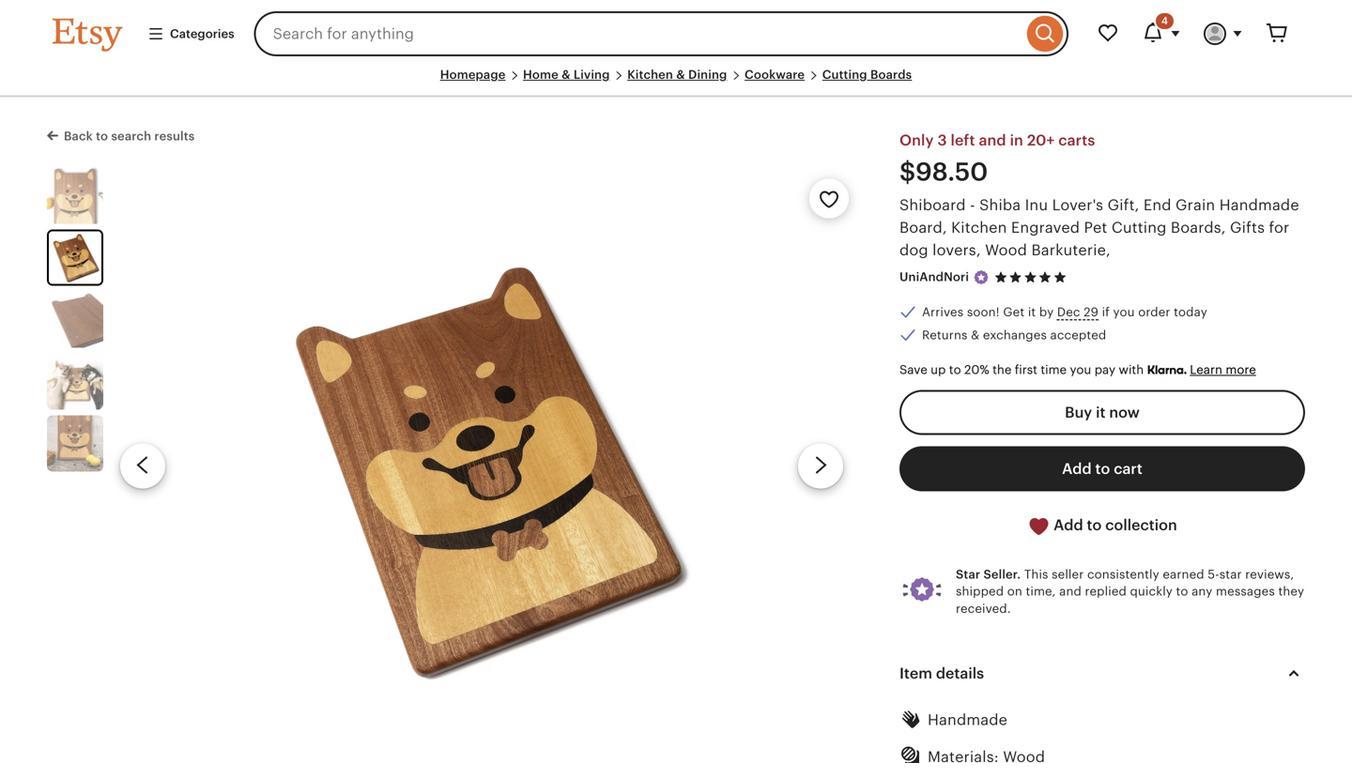 Task type: describe. For each thing, give the bounding box(es) containing it.
-
[[970, 197, 975, 214]]

0 vertical spatial it
[[1028, 305, 1036, 319]]

left
[[951, 132, 975, 149]]

boards,
[[1171, 219, 1226, 236]]

this
[[1024, 568, 1048, 582]]

to inside save up to 20% the first time you pay with klarna. learn more
[[949, 363, 961, 377]]

add to collection
[[1050, 517, 1177, 534]]

29
[[1084, 305, 1099, 319]]

and inside only 3 left and in 20+ carts $98.50
[[979, 132, 1006, 149]]

to for back to search results
[[96, 129, 108, 143]]

star
[[956, 568, 980, 582]]

in
[[1010, 132, 1023, 149]]

buy
[[1065, 404, 1092, 421]]

learn more button
[[1190, 363, 1256, 377]]

back to search results
[[64, 129, 195, 143]]

time
[[1041, 363, 1067, 377]]

$98.50
[[900, 158, 988, 186]]

search
[[111, 129, 151, 143]]

today
[[1174, 305, 1207, 319]]

carts
[[1058, 132, 1095, 149]]

arrives
[[922, 305, 964, 319]]

klarna.
[[1147, 363, 1187, 378]]

kitchen & dining
[[627, 68, 727, 82]]

dec
[[1057, 305, 1080, 319]]

homepage link
[[440, 68, 506, 82]]

save
[[900, 363, 927, 377]]

they
[[1278, 585, 1304, 599]]

back to search results link
[[47, 125, 195, 145]]

returns & exchanges accepted
[[922, 328, 1106, 342]]

now
[[1109, 404, 1140, 421]]

20%
[[964, 363, 989, 377]]

& for returns
[[971, 328, 980, 342]]

back
[[64, 129, 93, 143]]

accepted
[[1050, 328, 1106, 342]]

star seller.
[[956, 568, 1021, 582]]

shiboard
[[900, 197, 966, 214]]

buy it now
[[1065, 404, 1140, 421]]

any
[[1192, 585, 1213, 599]]

collection
[[1105, 517, 1177, 534]]

and inside this seller consistently earned 5-star reviews, shipped on time, and replied quickly to any messages they received.
[[1059, 585, 1082, 599]]

seller.
[[984, 568, 1021, 582]]

0 horizontal spatial kitchen
[[627, 68, 673, 82]]

item details
[[900, 665, 984, 682]]

with
[[1119, 363, 1144, 377]]

menu bar containing homepage
[[53, 68, 1300, 97]]

cutting boards
[[822, 68, 912, 82]]

star
[[1219, 568, 1242, 582]]

& for kitchen
[[676, 68, 685, 82]]

kitchen inside shiboard - shiba inu lover's gift, end grain handmade board, kitchen engraved pet cutting boards, gifts for dog lovers, wood barkuterie,
[[951, 219, 1007, 236]]

homepage
[[440, 68, 506, 82]]

this seller consistently earned 5-star reviews, shipped on time, and replied quickly to any messages they received.
[[956, 568, 1304, 616]]

on
[[1007, 585, 1022, 599]]

Search for anything text field
[[254, 11, 1023, 56]]

wood
[[985, 242, 1027, 259]]

cookware
[[745, 68, 805, 82]]

home
[[523, 68, 559, 82]]

details
[[936, 665, 984, 682]]

uniandnori link
[[900, 270, 969, 284]]

only
[[900, 132, 934, 149]]

shiba
[[979, 197, 1021, 214]]

grain
[[1176, 197, 1215, 214]]

star_seller image
[[973, 269, 990, 286]]

home & living
[[523, 68, 610, 82]]

order
[[1138, 305, 1170, 319]]

cutting inside menu bar
[[822, 68, 867, 82]]

categories button
[[133, 17, 248, 51]]

3
[[938, 132, 947, 149]]

first
[[1015, 363, 1037, 377]]

for
[[1269, 219, 1290, 236]]



Task type: vqa. For each thing, say whether or not it's contained in the screenshot.
4
yes



Task type: locate. For each thing, give the bounding box(es) containing it.
to for add to cart
[[1095, 461, 1110, 478]]

arrives soon! get it by dec 29 if you order today
[[922, 305, 1207, 319]]

it left by
[[1028, 305, 1036, 319]]

you for klarna.
[[1070, 363, 1091, 377]]

0 horizontal spatial it
[[1028, 305, 1036, 319]]

pet
[[1084, 219, 1107, 236]]

engraved
[[1011, 219, 1080, 236]]

to down earned
[[1176, 585, 1188, 599]]

consistently
[[1087, 568, 1159, 582]]

1 horizontal spatial it
[[1096, 404, 1106, 421]]

kitchen down -
[[951, 219, 1007, 236]]

handmade up gifts
[[1219, 197, 1299, 214]]

& right home
[[562, 68, 571, 82]]

gift,
[[1108, 197, 1139, 214]]

learn
[[1190, 363, 1222, 377]]

cutting inside shiboard - shiba inu lover's gift, end grain handmade board, kitchen engraved pet cutting boards, gifts for dog lovers, wood barkuterie,
[[1112, 219, 1167, 236]]

categories banner
[[19, 0, 1333, 68]]

item details button
[[883, 651, 1322, 696]]

you for dec 29
[[1113, 305, 1135, 319]]

& right returns
[[971, 328, 980, 342]]

to inside this seller consistently earned 5-star reviews, shipped on time, and replied quickly to any messages they received.
[[1176, 585, 1188, 599]]

home & living link
[[523, 68, 610, 82]]

shipped
[[956, 585, 1004, 599]]

to for add to collection
[[1087, 517, 1102, 534]]

exchanges
[[983, 328, 1047, 342]]

1 vertical spatial and
[[1059, 585, 1082, 599]]

and down seller
[[1059, 585, 1082, 599]]

it right "buy"
[[1096, 404, 1106, 421]]

add to cart button
[[900, 447, 1305, 492]]

dining
[[688, 68, 727, 82]]

lover's
[[1052, 197, 1103, 214]]

reviews,
[[1245, 568, 1294, 582]]

add to cart
[[1062, 461, 1143, 478]]

20+
[[1027, 132, 1055, 149]]

uniandnori
[[900, 270, 969, 284]]

it inside button
[[1096, 404, 1106, 421]]

results
[[154, 129, 195, 143]]

kitchen
[[627, 68, 673, 82], [951, 219, 1007, 236]]

more
[[1226, 363, 1256, 377]]

you inside save up to 20% the first time you pay with klarna. learn more
[[1070, 363, 1091, 377]]

add for add to cart
[[1062, 461, 1092, 478]]

shiboard image
[[258, 168, 705, 763], [47, 168, 103, 224], [49, 232, 101, 284], [47, 292, 103, 348], [47, 354, 103, 410], [47, 416, 103, 472]]

1 vertical spatial kitchen
[[951, 219, 1007, 236]]

replied
[[1085, 585, 1127, 599]]

cutting down 'gift,'
[[1112, 219, 1167, 236]]

1 vertical spatial it
[[1096, 404, 1106, 421]]

1 vertical spatial handmade
[[928, 712, 1008, 729]]

pay
[[1095, 363, 1116, 377]]

add up seller
[[1054, 517, 1083, 534]]

0 vertical spatial kitchen
[[627, 68, 673, 82]]

0 vertical spatial cutting
[[822, 68, 867, 82]]

5-
[[1208, 568, 1219, 582]]

buy it now button
[[900, 390, 1305, 435]]

inu
[[1025, 197, 1048, 214]]

add inside button
[[1062, 461, 1092, 478]]

gifts
[[1230, 219, 1265, 236]]

add left cart
[[1062, 461, 1092, 478]]

0 horizontal spatial cutting
[[822, 68, 867, 82]]

to right back in the left of the page
[[96, 129, 108, 143]]

cart
[[1114, 461, 1143, 478]]

1 vertical spatial add
[[1054, 517, 1083, 534]]

cookware link
[[745, 68, 805, 82]]

boards
[[870, 68, 912, 82]]

quickly
[[1130, 585, 1173, 599]]

cutting boards link
[[822, 68, 912, 82]]

0 vertical spatial and
[[979, 132, 1006, 149]]

0 horizontal spatial &
[[562, 68, 571, 82]]

1 horizontal spatial you
[[1113, 305, 1135, 319]]

and
[[979, 132, 1006, 149], [1059, 585, 1082, 599]]

handmade down details
[[928, 712, 1008, 729]]

none search field inside categories banner
[[254, 11, 1069, 56]]

1 horizontal spatial and
[[1059, 585, 1082, 599]]

to inside button
[[1087, 517, 1102, 534]]

None search field
[[254, 11, 1069, 56]]

1 vertical spatial cutting
[[1112, 219, 1167, 236]]

seller
[[1052, 568, 1084, 582]]

to left cart
[[1095, 461, 1110, 478]]

you
[[1113, 305, 1135, 319], [1070, 363, 1091, 377]]

categories
[[170, 27, 234, 41]]

it
[[1028, 305, 1036, 319], [1096, 404, 1106, 421]]

0 horizontal spatial you
[[1070, 363, 1091, 377]]

2 horizontal spatial &
[[971, 328, 980, 342]]

you right if
[[1113, 305, 1135, 319]]

time,
[[1026, 585, 1056, 599]]

1 horizontal spatial &
[[676, 68, 685, 82]]

up
[[931, 363, 946, 377]]

0 vertical spatial handmade
[[1219, 197, 1299, 214]]

to left collection
[[1087, 517, 1102, 534]]

returns
[[922, 328, 968, 342]]

menu bar
[[53, 68, 1300, 97]]

to inside "link"
[[96, 129, 108, 143]]

and left in
[[979, 132, 1006, 149]]

dog
[[900, 242, 928, 259]]

1 horizontal spatial handmade
[[1219, 197, 1299, 214]]

0 horizontal spatial and
[[979, 132, 1006, 149]]

& left dining
[[676, 68, 685, 82]]

board,
[[900, 219, 947, 236]]

handmade inside shiboard - shiba inu lover's gift, end grain handmade board, kitchen engraved pet cutting boards, gifts for dog lovers, wood barkuterie,
[[1219, 197, 1299, 214]]

end
[[1144, 197, 1171, 214]]

kitchen down search for anything text field
[[627, 68, 673, 82]]

shiboard - shiba inu lover's gift, end grain handmade board, kitchen engraved pet cutting boards, gifts for dog lovers, wood barkuterie,
[[900, 197, 1299, 259]]

1 horizontal spatial cutting
[[1112, 219, 1167, 236]]

add
[[1062, 461, 1092, 478], [1054, 517, 1083, 534]]

1 horizontal spatial kitchen
[[951, 219, 1007, 236]]

item
[[900, 665, 932, 682]]

kitchen & dining link
[[627, 68, 727, 82]]

& for home
[[562, 68, 571, 82]]

living
[[574, 68, 610, 82]]

to inside button
[[1095, 461, 1110, 478]]

to right up
[[949, 363, 961, 377]]

save up to 20% the first time you pay with klarna. learn more
[[900, 363, 1256, 378]]

0 vertical spatial add
[[1062, 461, 1092, 478]]

barkuterie,
[[1031, 242, 1111, 259]]

0 horizontal spatial handmade
[[928, 712, 1008, 729]]

add to collection button
[[900, 503, 1305, 549]]

4 button
[[1130, 11, 1192, 56]]

add inside button
[[1054, 517, 1083, 534]]

only 3 left and in 20+ carts $98.50
[[900, 132, 1095, 186]]

by
[[1039, 305, 1054, 319]]

4
[[1161, 15, 1168, 27]]

earned
[[1163, 568, 1204, 582]]

&
[[562, 68, 571, 82], [676, 68, 685, 82], [971, 328, 980, 342]]

0 vertical spatial you
[[1113, 305, 1135, 319]]

if
[[1102, 305, 1110, 319]]

soon! get
[[967, 305, 1025, 319]]

handmade
[[1219, 197, 1299, 214], [928, 712, 1008, 729]]

lovers,
[[933, 242, 981, 259]]

1 vertical spatial you
[[1070, 363, 1091, 377]]

add for add to collection
[[1054, 517, 1083, 534]]

received.
[[956, 602, 1011, 616]]

you left pay
[[1070, 363, 1091, 377]]

cutting left boards in the top right of the page
[[822, 68, 867, 82]]

messages
[[1216, 585, 1275, 599]]



